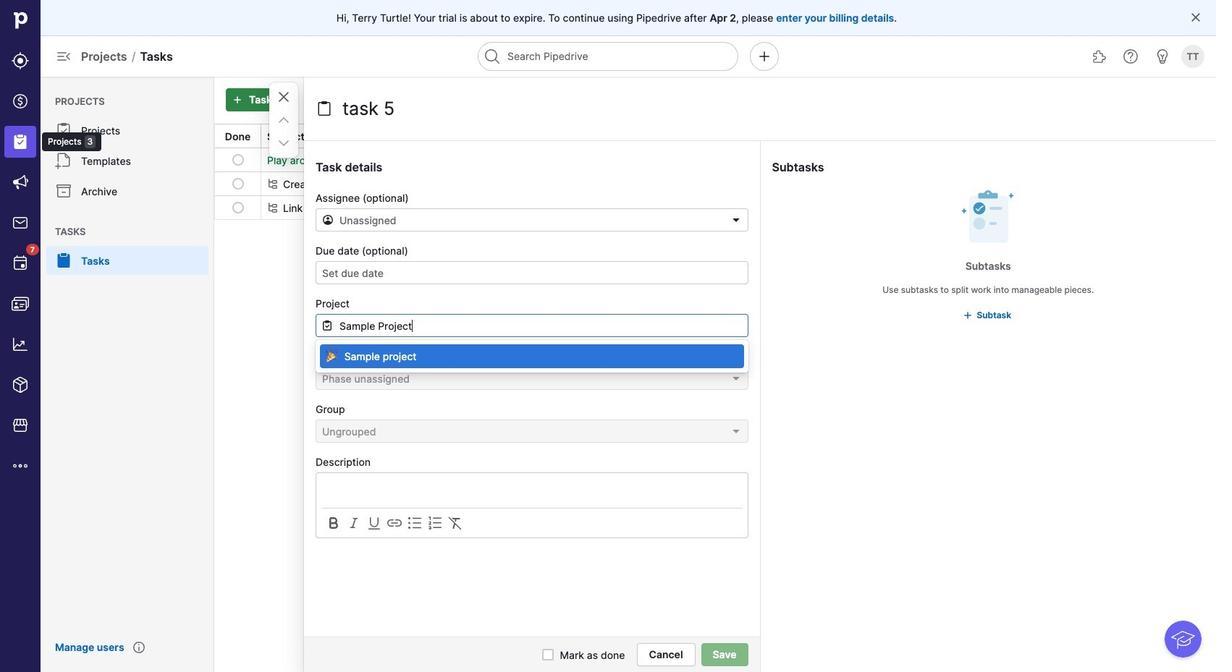 Task type: locate. For each thing, give the bounding box(es) containing it.
quick help image
[[1122, 48, 1140, 65]]

None field
[[316, 209, 748, 232], [316, 314, 749, 373], [316, 367, 748, 390], [316, 420, 748, 443], [316, 209, 748, 232], [316, 314, 749, 373], [316, 367, 748, 390], [316, 420, 748, 443]]

knowledge center bot, also known as kc bot is an onboarding assistant that allows you to see the list of onboarding items in one place for quick and easy reference. this improves your in-app experience. image
[[1165, 621, 1202, 658]]

contacts image
[[12, 295, 29, 313]]

color link image
[[963, 310, 974, 322]]

deals image
[[12, 93, 29, 110]]

2 color undefined image from the top
[[55, 252, 72, 269]]

campaigns image
[[12, 174, 29, 191]]

None text field
[[316, 314, 748, 337]]

grid
[[214, 123, 1217, 220]]

quick add image
[[756, 48, 773, 65]]

menu
[[0, 0, 102, 673], [41, 77, 214, 673]]

sales inbox image
[[12, 214, 29, 232]]

1 vertical spatial menu item
[[41, 246, 214, 275]]

3 row from the top
[[215, 196, 1216, 219]]

color secondary image
[[267, 178, 279, 190], [345, 515, 363, 532], [366, 515, 383, 532], [386, 515, 403, 532], [447, 515, 464, 532]]

row
[[215, 148, 1216, 172], [215, 172, 1216, 196], [215, 196, 1216, 219]]

1 vertical spatial color undefined image
[[55, 252, 72, 269]]

menu item
[[0, 122, 41, 162], [41, 246, 214, 275]]

color undefined image
[[55, 182, 72, 200], [55, 252, 72, 269]]

0 vertical spatial menu item
[[0, 122, 41, 162]]

menu toggle image
[[55, 48, 72, 65]]

projects image
[[12, 133, 29, 151]]

option
[[316, 345, 749, 369]]

color primary image
[[1190, 12, 1202, 23], [275, 88, 293, 106], [316, 100, 333, 117], [823, 130, 834, 142], [232, 178, 244, 190], [232, 202, 244, 214], [730, 214, 742, 226], [322, 320, 333, 332], [730, 373, 742, 385], [543, 650, 554, 661]]

products image
[[12, 377, 29, 394]]

color primary image
[[275, 112, 293, 129], [275, 135, 293, 152], [232, 154, 244, 166], [322, 214, 334, 226], [730, 426, 742, 437]]

Set due date text field
[[316, 261, 748, 285]]

Search Pipedrive field
[[478, 42, 739, 71]]

0 vertical spatial color undefined image
[[55, 182, 72, 200]]

color undefined image
[[55, 122, 72, 139], [55, 152, 72, 169], [12, 255, 29, 272]]

0 vertical spatial color undefined image
[[55, 122, 72, 139]]

color secondary image
[[267, 202, 279, 214], [325, 515, 343, 532], [406, 515, 424, 532], [427, 515, 444, 532]]

sales assistant image
[[1154, 48, 1172, 65]]



Task type: vqa. For each thing, say whether or not it's contained in the screenshot.
third row from the bottom of the page
yes



Task type: describe. For each thing, give the bounding box(es) containing it.
1 vertical spatial color undefined image
[[55, 152, 72, 169]]

2 vertical spatial color undefined image
[[12, 255, 29, 272]]

more image
[[12, 458, 29, 475]]

1 color undefined image from the top
[[55, 182, 72, 200]]

info image
[[133, 642, 145, 654]]

2 row from the top
[[215, 172, 1216, 196]]

home image
[[9, 9, 31, 31]]

1 row from the top
[[215, 148, 1216, 172]]

color secondary image inside row
[[267, 202, 279, 214]]

insights image
[[12, 336, 29, 353]]

Task field
[[339, 94, 563, 123]]

color primary inverted image
[[229, 94, 246, 106]]

color secondary image inside row
[[267, 178, 279, 190]]

color undefined image inside menu item
[[55, 252, 72, 269]]

leads image
[[12, 52, 29, 70]]

marketplace image
[[12, 417, 29, 434]]



